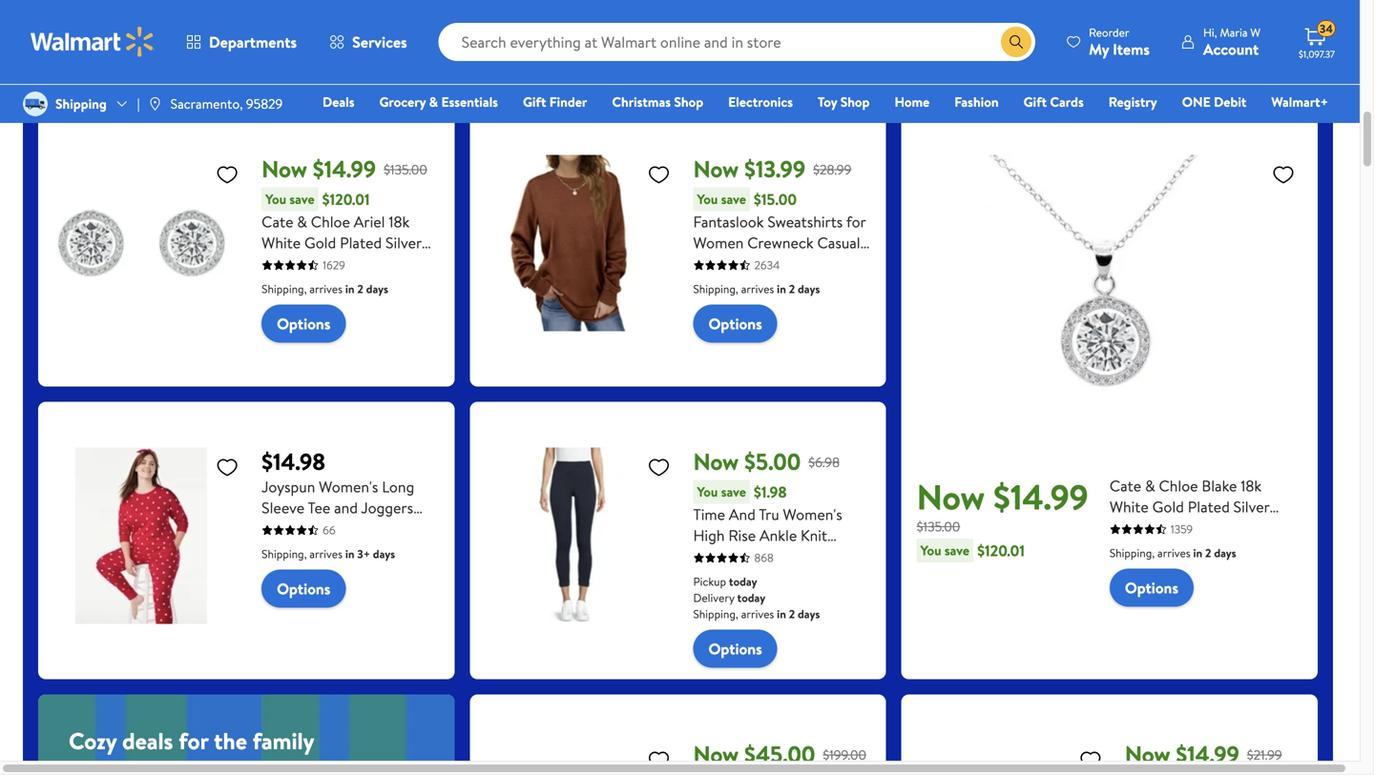 Task type: vqa. For each thing, say whether or not it's contained in the screenshot.
Shipping,
yes



Task type: describe. For each thing, give the bounding box(es) containing it.
halo inside you save $120.01 cate & chloe ariel 18k white gold plated silver halo stud earrings | cz earrings for women, gift for her
[[262, 253, 292, 274]]

debit
[[1214, 93, 1247, 111]]

walmart image
[[31, 27, 155, 57]]

$1,097.37
[[1299, 48, 1335, 61]]

you save $120.01 cate & chloe ariel 18k white gold plated silver halo stud earrings | cz earrings for women, gift for her
[[262, 189, 426, 316]]

crewneck
[[747, 232, 814, 253]]

arrives down 1629
[[310, 281, 343, 297]]

in inside pickup today delivery today shipping, arrives in 2 days
[[777, 606, 786, 623]]

tru
[[759, 504, 779, 525]]

white inside you save $120.01 cate & chloe ariel 18k white gold plated silver halo stud earrings | cz earrings for women, gift for her
[[262, 232, 301, 253]]

christmas
[[612, 93, 671, 111]]

you for now $14.99
[[265, 190, 286, 209]]

$135.00 for now $14.99 $135.00
[[384, 160, 427, 179]]

Walmart Site-Wide search field
[[439, 23, 1035, 61]]

$14.99 for now $14.99 $135.00
[[313, 153, 376, 185]]

plated inside cate & chloe blake 18k white gold plated silver halo necklace | cz crystal necklace for women, gift for her
[[1188, 497, 1230, 518]]

you save $15.00 fantaslook sweatshirts for women crewneck casual long sleeve shirts tunic tops
[[693, 189, 866, 295]]

registry
[[1109, 93, 1157, 111]]

chloe inside cate & chloe blake 18k white gold plated silver halo necklace | cz crystal necklace for women, gift for her
[[1159, 476, 1198, 497]]

knit
[[801, 525, 827, 546]]

s-
[[262, 561, 275, 582]]

essentials
[[441, 93, 498, 111]]

services button
[[313, 19, 423, 65]]

toy shop
[[818, 93, 870, 111]]

now $14.99 $135.00 you save $120.01
[[917, 473, 1088, 562]]

save for $14.99
[[290, 190, 315, 209]]

and
[[729, 504, 756, 525]]

deals link
[[314, 92, 363, 112]]

shipping, arrives in 3+ days
[[262, 546, 395, 563]]

gold inside you save $120.01 cate & chloe ariel 18k white gold plated silver halo stud earrings | cz earrings for women, gift for her
[[304, 232, 336, 253]]

silver inside cate & chloe blake 18k white gold plated silver halo necklace | cz crystal necklace for women, gift for her
[[1233, 497, 1270, 518]]

options link inside now $13.99 group
[[693, 305, 777, 343]]

pickup today delivery today shipping, arrives in 2 days
[[693, 574, 820, 623]]

time
[[693, 504, 725, 525]]

pajama
[[315, 540, 362, 561]]

days down blake
[[1214, 545, 1236, 562]]

now for now $14.99 $135.00
[[262, 153, 307, 185]]

$120.01 inside now $14.99 $135.00 you save $120.01
[[977, 541, 1025, 562]]

18k inside you save $120.01 cate & chloe ariel 18k white gold plated silver halo stud earrings | cz earrings for women, gift for her
[[389, 211, 410, 232]]

electronics
[[728, 93, 793, 111]]

sacramento,
[[170, 94, 243, 113]]

options down 1359
[[1125, 578, 1178, 599]]

2634
[[754, 257, 780, 273]]

tunic
[[817, 253, 851, 274]]

$14.98
[[262, 446, 325, 478]]

34
[[1320, 21, 1333, 37]]

set
[[301, 519, 323, 540]]

868
[[754, 550, 774, 566]]

joggers
[[361, 498, 413, 519]]

now $45.00 $199.00
[[693, 739, 866, 771]]

electronics link
[[720, 92, 802, 112]]

cate inside cate & chloe blake 18k white gold plated silver halo necklace | cz crystal necklace for women, gift for her
[[1110, 476, 1141, 497]]

delivery
[[693, 590, 734, 606]]

registry link
[[1100, 92, 1166, 112]]

sleeve inside $14.98 joyspun women's long sleeve tee and joggers sleep set with headband, 3-piece pajama set, sizes s-3x
[[262, 498, 305, 519]]

cozy deals for the family
[[69, 726, 314, 758]]

95829
[[246, 94, 283, 113]]

sizes
[[395, 540, 427, 561]]

shipping, inside now $13.99 group
[[693, 281, 738, 297]]

now for now $45.00 $199.00
[[693, 739, 739, 771]]

$5.00
[[744, 446, 801, 478]]

arrives down 1359
[[1157, 545, 1191, 562]]

you inside now $14.99 $135.00 you save $120.01
[[921, 542, 941, 560]]

shipping, arrives in 2 days for $14.99
[[262, 281, 388, 297]]

you save $1.98 time and tru women's high rise ankle knit leggings
[[693, 482, 842, 567]]

arrives inside now $13.99 group
[[741, 281, 774, 297]]

& inside you save $120.01 cate & chloe ariel 18k white gold plated silver halo stud earrings | cz earrings for women, gift for her
[[297, 211, 307, 232]]

grocery & essentials link
[[371, 92, 507, 112]]

options down pickup today delivery today shipping, arrives in 2 days
[[709, 639, 762, 660]]

white inside cate & chloe blake 18k white gold plated silver halo necklace | cz crystal necklace for women, gift for her
[[1110, 497, 1149, 518]]

shirts
[[776, 253, 814, 274]]

now for now $5.00 $6.98
[[693, 446, 739, 478]]

options left hi,
[[1140, 21, 1194, 42]]

shipping, inside pickup today delivery today shipping, arrives in 2 days
[[693, 606, 738, 623]]

one debit
[[1182, 93, 1247, 111]]

piece
[[276, 540, 312, 561]]

the
[[214, 726, 247, 758]]

cards
[[1050, 93, 1084, 111]]

family
[[253, 726, 314, 758]]

services
[[352, 31, 407, 52]]

2 down ariel
[[357, 281, 363, 297]]

$120.01 inside you save $120.01 cate & chloe ariel 18k white gold plated silver halo stud earrings | cz earrings for women, gift for her
[[322, 189, 370, 210]]

now $13.99 $28.99
[[693, 153, 851, 185]]

days down ariel
[[366, 281, 388, 297]]

$15.00
[[754, 189, 797, 210]]

walmart+ link
[[1263, 92, 1337, 112]]

in left '3+'
[[345, 546, 355, 563]]

$45.00
[[744, 739, 815, 771]]

women's inside you save $1.98 time and tru women's high rise ankle knit leggings
[[783, 504, 842, 525]]

$14.99 for now $14.99 $21.99
[[1176, 739, 1239, 771]]

Search search field
[[439, 23, 1035, 61]]

finder
[[549, 93, 587, 111]]

now for now $13.99 $28.99
[[693, 153, 739, 185]]

and
[[334, 498, 358, 519]]

women, inside cate & chloe blake 18k white gold plated silver halo necklace | cz crystal necklace for women, gift for her
[[1197, 539, 1251, 560]]

her inside you save $120.01 cate & chloe ariel 18k white gold plated silver halo stud earrings | cz earrings for women, gift for her
[[285, 295, 310, 316]]

$14.98 joyspun women's long sleeve tee and joggers sleep set with headband, 3-piece pajama set, sizes s-3x
[[262, 446, 429, 582]]

$1.98
[[754, 482, 787, 503]]

in inside now $13.99 group
[[777, 281, 786, 297]]

& for grocery
[[429, 93, 438, 111]]

reorder my items
[[1089, 24, 1150, 60]]

gift cards
[[1023, 93, 1084, 111]]

home link
[[886, 92, 938, 112]]

ankle
[[760, 525, 797, 546]]

grocery & essentials
[[379, 93, 498, 111]]

women
[[693, 232, 744, 253]]

arrives down the 66
[[310, 546, 343, 563]]

set,
[[366, 540, 391, 561]]

plated inside you save $120.01 cate & chloe ariel 18k white gold plated silver halo stud earrings | cz earrings for women, gift for her
[[340, 232, 382, 253]]

one debit link
[[1173, 92, 1255, 112]]

options down stud
[[277, 314, 330, 335]]

| inside cate & chloe blake 18k white gold plated silver halo necklace | cz crystal necklace for women, gift for her
[[1209, 518, 1212, 539]]

add to favorites list, fantaslook sweatshirts for women crewneck casual long sleeve shirts tunic tops image
[[647, 163, 670, 187]]

2 inside pickup today delivery today shipping, arrives in 2 days
[[789, 606, 795, 623]]

toy shop link
[[809, 92, 878, 112]]

sweatshirts
[[768, 211, 843, 232]]

options inside "link"
[[709, 314, 762, 335]]

2 now $14.99 group from the left
[[917, 125, 1303, 665]]

hi,
[[1203, 24, 1217, 41]]

0 horizontal spatial earrings
[[262, 274, 316, 295]]

$21.99
[[1247, 746, 1282, 765]]

high
[[693, 525, 725, 546]]

options right s-
[[277, 579, 330, 600]]

add to favorites list, cate & chloe ariel 18k white gold plated silver halo stud earrings | cz earrings for women, gift for her image
[[216, 163, 239, 187]]

18k inside cate & chloe blake 18k white gold plated silver halo necklace | cz crystal necklace for women, gift for her
[[1241, 476, 1262, 497]]

add to favorites list, 1 carat round moissanite - 4 prong solitaire stud earrings - 18k white gold plating over silver image
[[647, 749, 670, 773]]

66
[[323, 523, 335, 539]]

search icon image
[[1009, 34, 1024, 50]]

tee
[[308, 498, 330, 519]]

maria
[[1220, 24, 1248, 41]]

walmart+
[[1271, 93, 1328, 111]]

fashion
[[954, 93, 999, 111]]



Task type: locate. For each thing, give the bounding box(es) containing it.
0 vertical spatial &
[[429, 93, 438, 111]]

1 shop from the left
[[674, 93, 703, 111]]

days down shirts on the top of page
[[798, 281, 820, 297]]

earrings
[[330, 253, 384, 274], [262, 274, 316, 295]]

plated
[[340, 232, 382, 253], [1188, 497, 1230, 518]]

2 down blake
[[1205, 545, 1211, 562]]

in down 2634
[[777, 281, 786, 297]]

fantaslook
[[693, 211, 764, 232]]

days right '3+'
[[373, 546, 395, 563]]

1 vertical spatial $135.00
[[917, 518, 960, 536]]

sleeve left shirts on the top of page
[[729, 253, 772, 274]]

now $14.99 $135.00
[[262, 153, 427, 185]]

$28.99
[[813, 160, 851, 179]]

shipping, arrives in 2 days for $13.99
[[693, 281, 820, 297]]

her inside cate & chloe blake 18k white gold plated silver halo necklace | cz crystal necklace for women, gift for her
[[1133, 560, 1158, 581]]

0 vertical spatial white
[[262, 232, 301, 253]]

sleeve
[[729, 253, 772, 274], [262, 498, 305, 519]]

halo inside cate & chloe blake 18k white gold plated silver halo necklace | cz crystal necklace for women, gift for her
[[1110, 518, 1140, 539]]

gold up 1629
[[304, 232, 336, 253]]

1 horizontal spatial white
[[1110, 497, 1149, 518]]

1629
[[323, 257, 345, 273]]

1 vertical spatial $120.01
[[977, 541, 1025, 562]]

sleep
[[262, 519, 298, 540]]

1 horizontal spatial sleeve
[[729, 253, 772, 274]]

1 vertical spatial chloe
[[1159, 476, 1198, 497]]

white left ariel
[[262, 232, 301, 253]]

you for now $5.00
[[697, 483, 718, 502]]

days inside now $13.99 group
[[798, 281, 820, 297]]

shipping
[[55, 94, 107, 113]]

$14.99 for now $14.99 $135.00 you save $120.01
[[993, 473, 1088, 521]]

1 horizontal spatial halo
[[1110, 518, 1140, 539]]

gift inside cate & chloe blake 18k white gold plated silver halo necklace | cz crystal necklace for women, gift for her
[[1255, 539, 1281, 560]]

0 horizontal spatial women's
[[319, 477, 378, 498]]

| right 1629
[[387, 253, 391, 274]]

sacramento, 95829
[[170, 94, 283, 113]]

chloe inside you save $120.01 cate & chloe ariel 18k white gold plated silver halo stud earrings | cz earrings for women, gift for her
[[311, 211, 350, 232]]

0 vertical spatial halo
[[262, 253, 292, 274]]

shop right christmas
[[674, 93, 703, 111]]

white left blake
[[1110, 497, 1149, 518]]

0 horizontal spatial plated
[[340, 232, 382, 253]]

1 vertical spatial women,
[[1197, 539, 1251, 560]]

save
[[290, 190, 315, 209], [721, 190, 746, 209], [721, 483, 746, 502], [945, 542, 970, 560]]

1 now $14.99 group from the left
[[53, 125, 439, 372]]

&
[[429, 93, 438, 111], [297, 211, 307, 232], [1145, 476, 1155, 497]]

0 horizontal spatial long
[[382, 477, 414, 498]]

in down ariel
[[345, 281, 355, 297]]

account
[[1203, 39, 1259, 60]]

pickup
[[693, 574, 726, 590]]

| inside you save $120.01 cate & chloe ariel 18k white gold plated silver halo stud earrings | cz earrings for women, gift for her
[[387, 253, 391, 274]]

gift finder
[[523, 93, 587, 111]]

1 vertical spatial cz
[[1215, 518, 1234, 539]]

1 horizontal spatial earrings
[[330, 253, 384, 274]]

christmas shop
[[612, 93, 703, 111]]

1 vertical spatial 18k
[[1241, 476, 1262, 497]]

0 horizontal spatial silver
[[386, 232, 422, 253]]

grocery
[[379, 93, 426, 111]]

18k right ariel
[[389, 211, 410, 232]]

1 horizontal spatial chloe
[[1159, 476, 1198, 497]]

save inside now $14.99 $135.00 you save $120.01
[[945, 542, 970, 560]]

0 horizontal spatial her
[[285, 295, 310, 316]]

shop right toy
[[840, 93, 870, 111]]

hi, maria w account
[[1203, 24, 1261, 60]]

casual
[[817, 232, 860, 253]]

cz right 1629
[[394, 253, 413, 274]]

gift cards link
[[1015, 92, 1092, 112]]

w
[[1250, 24, 1261, 41]]

home
[[895, 93, 930, 111]]

women's inside $14.98 joyspun women's long sleeve tee and joggers sleep set with headband, 3-piece pajama set, sizes s-3x
[[319, 477, 378, 498]]

0 horizontal spatial 18k
[[389, 211, 410, 232]]

long up headband,
[[382, 477, 414, 498]]

0 horizontal spatial |
[[137, 94, 140, 113]]

3+
[[357, 546, 370, 563]]

0 vertical spatial $120.01
[[322, 189, 370, 210]]

3x
[[275, 561, 292, 582]]

long inside you save $15.00 fantaslook sweatshirts for women crewneck casual long sleeve shirts tunic tops
[[693, 253, 726, 274]]

women's right tru
[[783, 504, 842, 525]]

0 vertical spatial cate
[[262, 211, 293, 232]]

2 vertical spatial $14.99
[[1176, 739, 1239, 771]]

 image
[[23, 92, 48, 116]]

1 horizontal spatial $120.01
[[977, 541, 1025, 562]]

necklace
[[1144, 518, 1205, 539], [1110, 539, 1170, 560]]

plated up 1359
[[1188, 497, 1230, 518]]

today right delivery
[[737, 590, 765, 606]]

2 shop from the left
[[840, 93, 870, 111]]

save inside you save $120.01 cate & chloe ariel 18k white gold plated silver halo stud earrings | cz earrings for women, gift for her
[[290, 190, 315, 209]]

today
[[729, 574, 757, 590], [737, 590, 765, 606]]

reorder
[[1089, 24, 1129, 41]]

departments button
[[170, 19, 313, 65]]

shop for toy shop
[[840, 93, 870, 111]]

2
[[357, 281, 363, 297], [789, 281, 795, 297], [1205, 545, 1211, 562], [789, 606, 795, 623]]

crystal
[[1238, 518, 1285, 539]]

in
[[345, 281, 355, 297], [777, 281, 786, 297], [1193, 545, 1202, 562], [345, 546, 355, 563], [777, 606, 786, 623]]

blake
[[1202, 476, 1237, 497]]

0 vertical spatial sleeve
[[729, 253, 772, 274]]

cz inside you save $120.01 cate & chloe ariel 18k white gold plated silver halo stud earrings | cz earrings for women, gift for her
[[394, 253, 413, 274]]

1 horizontal spatial long
[[693, 253, 726, 274]]

stud
[[296, 253, 326, 274]]

0 horizontal spatial cate
[[262, 211, 293, 232]]

cate & chloe blake 18k white gold plated silver halo necklace | cz crystal necklace for women, gift for her
[[1110, 476, 1285, 581]]

1 vertical spatial women's
[[783, 504, 842, 525]]

now inside group
[[693, 153, 739, 185]]

1 horizontal spatial |
[[387, 253, 391, 274]]

$13.99
[[744, 153, 805, 185]]

0 horizontal spatial sleeve
[[262, 498, 305, 519]]

0 vertical spatial women's
[[319, 477, 378, 498]]

0 vertical spatial chloe
[[311, 211, 350, 232]]

days down knit
[[798, 606, 820, 623]]

2 right delivery
[[789, 606, 795, 623]]

0 vertical spatial |
[[137, 94, 140, 113]]

her
[[285, 295, 310, 316], [1133, 560, 1158, 581]]

2 vertical spatial &
[[1145, 476, 1155, 497]]

1 vertical spatial halo
[[1110, 518, 1140, 539]]

arrives right delivery
[[741, 606, 774, 623]]

1 vertical spatial her
[[1133, 560, 1158, 581]]

2 horizontal spatial shipping, arrives in 2 days
[[1110, 545, 1236, 562]]

0 horizontal spatial $135.00
[[384, 160, 427, 179]]

toy
[[818, 93, 837, 111]]

0 horizontal spatial shop
[[674, 93, 703, 111]]

1 vertical spatial sleeve
[[262, 498, 305, 519]]

2 down shirts on the top of page
[[789, 281, 795, 297]]

0 horizontal spatial cz
[[394, 253, 413, 274]]

halo left 1359
[[1110, 518, 1140, 539]]

0 horizontal spatial $14.99
[[313, 153, 376, 185]]

1 horizontal spatial women's
[[783, 504, 842, 525]]

joyspun
[[262, 477, 315, 498]]

shipping, arrives in 2 days down 1629
[[262, 281, 388, 297]]

christmas shop link
[[603, 92, 712, 112]]

my
[[1089, 39, 1109, 60]]

in down blake
[[1193, 545, 1202, 562]]

gift finder link
[[514, 92, 596, 112]]

arrives inside pickup today delivery today shipping, arrives in 2 days
[[741, 606, 774, 623]]

now $13.99 group
[[485, 125, 871, 372]]

$120.01
[[322, 189, 370, 210], [977, 541, 1025, 562]]

you inside you save $15.00 fantaslook sweatshirts for women crewneck casual long sleeve shirts tunic tops
[[697, 190, 718, 209]]

women's up the with
[[319, 477, 378, 498]]

long inside $14.98 joyspun women's long sleeve tee and joggers sleep set with headband, 3-piece pajama set, sizes s-3x
[[382, 477, 414, 498]]

chloe
[[311, 211, 350, 232], [1159, 476, 1198, 497]]

deals
[[323, 93, 354, 111]]

1 horizontal spatial shop
[[840, 93, 870, 111]]

3-
[[262, 540, 276, 561]]

$135.00 inside now $14.99 $135.00 you save $120.01
[[917, 518, 960, 536]]

0 horizontal spatial gold
[[304, 232, 336, 253]]

now for now $14.99 $135.00 you save $120.01
[[917, 473, 985, 521]]

tops
[[693, 274, 723, 295]]

1 vertical spatial &
[[297, 211, 307, 232]]

add to favorites list, vonmay men's moccasin slippers fuzzy indoor outdoor house shoes image
[[1079, 749, 1102, 773]]

$14.99
[[313, 153, 376, 185], [993, 473, 1088, 521], [1176, 739, 1239, 771]]

1 horizontal spatial shipping, arrives in 2 days
[[693, 281, 820, 297]]

0 horizontal spatial &
[[297, 211, 307, 232]]

| right 1359
[[1209, 518, 1212, 539]]

& for cate
[[1145, 476, 1155, 497]]

2 inside now $13.99 group
[[789, 281, 795, 297]]

0 horizontal spatial chloe
[[311, 211, 350, 232]]

1 vertical spatial white
[[1110, 497, 1149, 518]]

plated up 1629
[[340, 232, 382, 253]]

for
[[846, 211, 866, 232], [319, 274, 339, 295], [262, 295, 281, 316], [1174, 539, 1193, 560], [1110, 560, 1129, 581], [179, 726, 208, 758]]

0 vertical spatial women,
[[342, 274, 396, 295]]

0 horizontal spatial shipping, arrives in 2 days
[[262, 281, 388, 297]]

save inside you save $15.00 fantaslook sweatshirts for women crewneck casual long sleeve shirts tunic tops
[[721, 190, 746, 209]]

days inside pickup today delivery today shipping, arrives in 2 days
[[798, 606, 820, 623]]

0 horizontal spatial $120.01
[[322, 189, 370, 210]]

& inside cate & chloe blake 18k white gold plated silver halo necklace | cz crystal necklace for women, gift for her
[[1145, 476, 1155, 497]]

1 horizontal spatial &
[[429, 93, 438, 111]]

shipping, arrives in 2 days down 2634
[[693, 281, 820, 297]]

you
[[265, 190, 286, 209], [697, 190, 718, 209], [697, 483, 718, 502], [921, 542, 941, 560]]

arrives down 2634
[[741, 281, 774, 297]]

with
[[327, 519, 355, 540]]

save for $5.00
[[721, 483, 746, 502]]

white
[[262, 232, 301, 253], [1110, 497, 1149, 518]]

save inside you save $1.98 time and tru women's high rise ankle knit leggings
[[721, 483, 746, 502]]

1 horizontal spatial silver
[[1233, 497, 1270, 518]]

0 vertical spatial gold
[[304, 232, 336, 253]]

$199.00
[[823, 746, 866, 765]]

for inside you save $15.00 fantaslook sweatshirts for women crewneck casual long sleeve shirts tunic tops
[[846, 211, 866, 232]]

1359
[[1171, 522, 1193, 538]]

1 horizontal spatial gold
[[1152, 497, 1184, 518]]

0 horizontal spatial white
[[262, 232, 301, 253]]

0 vertical spatial silver
[[386, 232, 422, 253]]

18k right blake
[[1241, 476, 1262, 497]]

options
[[709, 21, 762, 42], [1140, 21, 1194, 42], [277, 314, 330, 335], [709, 314, 762, 335], [1125, 578, 1178, 599], [277, 579, 330, 600], [709, 639, 762, 660]]

0 horizontal spatial women,
[[342, 274, 396, 295]]

0 vertical spatial long
[[693, 253, 726, 274]]

2 vertical spatial |
[[1209, 518, 1212, 539]]

0 vertical spatial cz
[[394, 253, 413, 274]]

sleeve left the tee
[[262, 498, 305, 519]]

1 horizontal spatial plated
[[1188, 497, 1230, 518]]

add to favorites list, cate & chloe blake 18k white gold plated silver halo necklace | cz crystal necklace for women, gift for her image
[[1272, 163, 1295, 187]]

0 vertical spatial 18k
[[389, 211, 410, 232]]

silver
[[386, 232, 422, 253], [1233, 497, 1270, 518]]

add to favorites list, joyspun women's long sleeve tee and joggers sleep set with headband, 3-piece pajama set, sizes s-3x image
[[216, 456, 239, 480]]

shop for christmas shop
[[674, 93, 703, 111]]

women, inside you save $120.01 cate & chloe ariel 18k white gold plated silver halo stud earrings | cz earrings for women, gift for her
[[342, 274, 396, 295]]

cate inside you save $120.01 cate & chloe ariel 18k white gold plated silver halo stud earrings | cz earrings for women, gift for her
[[262, 211, 293, 232]]

$14.99 inside now $14.99 $135.00 you save $120.01
[[993, 473, 1088, 521]]

2 horizontal spatial |
[[1209, 518, 1212, 539]]

0 vertical spatial plated
[[340, 232, 382, 253]]

1 vertical spatial $14.99
[[993, 473, 1088, 521]]

fashion link
[[946, 92, 1007, 112]]

deals
[[122, 726, 173, 758]]

gift inside you save $120.01 cate & chloe ariel 18k white gold plated silver halo stud earrings | cz earrings for women, gift for her
[[400, 274, 426, 295]]

long down fantaslook
[[693, 253, 726, 274]]

1 vertical spatial |
[[387, 253, 391, 274]]

women, down 1629
[[342, 274, 396, 295]]

shipping,
[[262, 281, 307, 297], [693, 281, 738, 297], [1110, 545, 1155, 562], [262, 546, 307, 563], [693, 606, 738, 623]]

in right delivery
[[777, 606, 786, 623]]

halo left stud
[[262, 253, 292, 274]]

| right shipping
[[137, 94, 140, 113]]

rise
[[728, 525, 756, 546]]

chloe left blake
[[1159, 476, 1198, 497]]

0 horizontal spatial now $14.99 group
[[53, 125, 439, 372]]

gold inside cate & chloe blake 18k white gold plated silver halo necklace | cz crystal necklace for women, gift for her
[[1152, 497, 1184, 518]]

cate down now $14.99 $135.00
[[262, 211, 293, 232]]

1 vertical spatial silver
[[1233, 497, 1270, 518]]

& left blake
[[1145, 476, 1155, 497]]

1 vertical spatial gold
[[1152, 497, 1184, 518]]

1 horizontal spatial $135.00
[[917, 518, 960, 536]]

1 horizontal spatial cz
[[1215, 518, 1234, 539]]

cz inside cate & chloe blake 18k white gold plated silver halo necklace | cz crystal necklace for women, gift for her
[[1215, 518, 1234, 539]]

today down 868
[[729, 574, 757, 590]]

0 vertical spatial $135.00
[[384, 160, 427, 179]]

1 horizontal spatial her
[[1133, 560, 1158, 581]]

1 vertical spatial cate
[[1110, 476, 1141, 497]]

1 horizontal spatial $14.99
[[993, 473, 1088, 521]]

you for now $13.99
[[697, 190, 718, 209]]

1 vertical spatial long
[[382, 477, 414, 498]]

halo
[[262, 253, 292, 274], [1110, 518, 1140, 539]]

0 vertical spatial her
[[285, 295, 310, 316]]

add to favorites list, time and tru women's high rise ankle knit leggings image
[[647, 456, 670, 480]]

now $14.99 group
[[53, 125, 439, 372], [917, 125, 1303, 665]]

& inside grocery & essentials link
[[429, 93, 438, 111]]

you inside you save $1.98 time and tru women's high rise ankle knit leggings
[[697, 483, 718, 502]]

& right "grocery"
[[429, 93, 438, 111]]

0 vertical spatial $14.99
[[313, 153, 376, 185]]

1 vertical spatial plated
[[1188, 497, 1230, 518]]

women, down blake
[[1197, 539, 1251, 560]]

options down tops
[[709, 314, 762, 335]]

gold
[[304, 232, 336, 253], [1152, 497, 1184, 518]]

1 horizontal spatial cate
[[1110, 476, 1141, 497]]

cz left crystal
[[1215, 518, 1234, 539]]

silver inside you save $120.01 cate & chloe ariel 18k white gold plated silver halo stud earrings | cz earrings for women, gift for her
[[386, 232, 422, 253]]

0 horizontal spatial halo
[[262, 253, 292, 274]]

$135.00 inside now $14.99 $135.00
[[384, 160, 427, 179]]

 image
[[148, 96, 163, 112]]

& up stud
[[297, 211, 307, 232]]

cate left blake
[[1110, 476, 1141, 497]]

1 horizontal spatial now $14.99 group
[[917, 125, 1303, 665]]

|
[[137, 94, 140, 113], [387, 253, 391, 274], [1209, 518, 1212, 539]]

gold up 1359
[[1152, 497, 1184, 518]]

1 horizontal spatial 18k
[[1241, 476, 1262, 497]]

women's
[[319, 477, 378, 498], [783, 504, 842, 525]]

2 horizontal spatial $14.99
[[1176, 739, 1239, 771]]

now inside now $14.99 $135.00 you save $120.01
[[917, 473, 985, 521]]

shipping, arrives in 2 days down 1359
[[1110, 545, 1236, 562]]

options up electronics link
[[709, 21, 762, 42]]

1 horizontal spatial women,
[[1197, 539, 1251, 560]]

shipping, arrives in 2 days inside now $13.99 group
[[693, 281, 820, 297]]

now for now $14.99 $21.99
[[1125, 739, 1170, 771]]

$135.00 for now $14.99 $135.00 you save $120.01
[[917, 518, 960, 536]]

$6.98
[[808, 453, 840, 472]]

sleeve inside you save $15.00 fantaslook sweatshirts for women crewneck casual long sleeve shirts tunic tops
[[729, 253, 772, 274]]

you inside you save $120.01 cate & chloe ariel 18k white gold plated silver halo stud earrings | cz earrings for women, gift for her
[[265, 190, 286, 209]]

cz
[[394, 253, 413, 274], [1215, 518, 1234, 539]]

2 horizontal spatial &
[[1145, 476, 1155, 497]]

chloe left ariel
[[311, 211, 350, 232]]

save for $13.99
[[721, 190, 746, 209]]

cozy
[[69, 726, 117, 758]]



